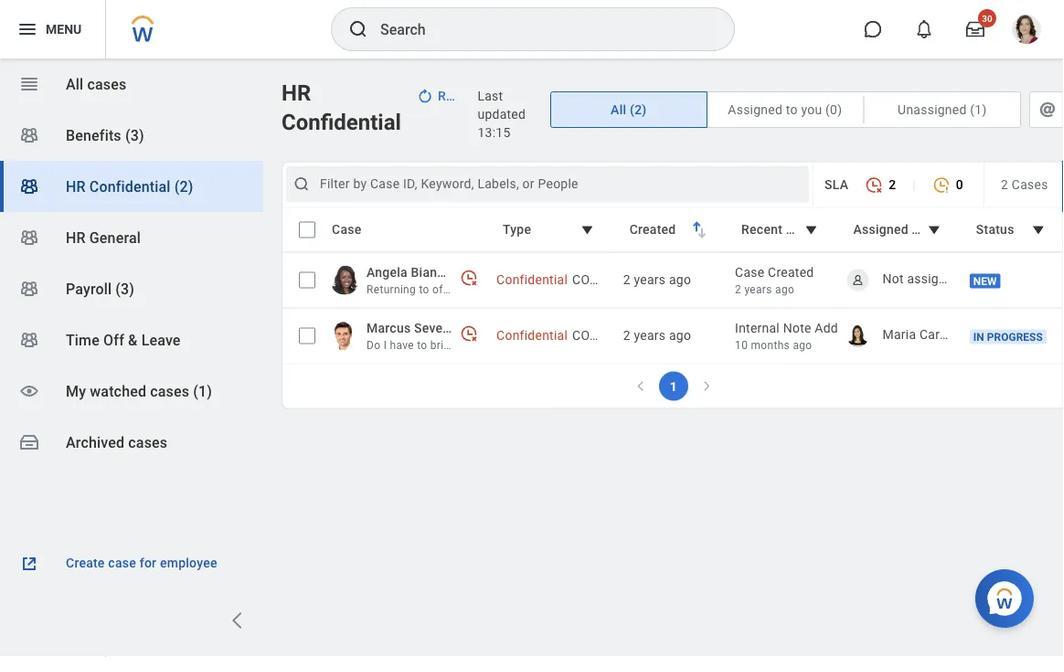 Task type: vqa. For each thing, say whether or not it's contained in the screenshot.
1st 19
yes



Task type: locate. For each thing, give the bounding box(es) containing it.
hr general
[[66, 229, 141, 246]]

1 horizontal spatial caret down image
[[923, 219, 945, 241]]

all (2)
[[611, 102, 647, 117]]

all inside list
[[66, 75, 83, 93]]

1 horizontal spatial case
[[735, 265, 765, 280]]

0 vertical spatial (3)
[[125, 127, 144, 144]]

1 covid- from the top
[[572, 272, 614, 288]]

watched
[[90, 383, 146, 400]]

10
[[735, 339, 748, 352]]

unassigned (1) button
[[865, 92, 1020, 127]]

time to resolve - overdue image right the bianchi
[[460, 269, 478, 287]]

(3) right 'payroll'
[[116, 280, 135, 298]]

years for case
[[634, 272, 666, 288]]

hr
[[282, 80, 311, 106], [66, 178, 86, 195], [66, 229, 86, 246]]

1 horizontal spatial (2)
[[630, 102, 647, 117]]

case for case created 2 years ago
[[735, 265, 765, 280]]

caret down image for assigned to
[[923, 219, 945, 241]]

years up chevron left small icon
[[634, 328, 666, 343]]

1 vertical spatial time to resolve - overdue image
[[460, 324, 478, 343]]

2
[[1001, 177, 1009, 192], [889, 177, 896, 192], [623, 272, 631, 288], [735, 283, 742, 296], [623, 328, 631, 343]]

ago down the note
[[793, 339, 812, 352]]

caret down image inside type button
[[577, 219, 599, 241]]

1 vertical spatial to
[[417, 339, 428, 352]]

all cases link
[[0, 59, 263, 110]]

confidential up search icon
[[282, 109, 401, 135]]

(0)
[[826, 102, 842, 117]]

0 vertical spatial (2)
[[630, 102, 647, 117]]

off
[[103, 331, 124, 349]]

confidential covid-19 2 years ago up chevron left small icon
[[497, 328, 691, 343]]

hr left general
[[66, 229, 86, 246]]

(3) for payroll (3)
[[116, 280, 135, 298]]

time to resolve - overdue image right bring
[[460, 324, 478, 343]]

years for internal
[[634, 328, 666, 343]]

covid- down type button on the top of the page
[[572, 272, 614, 288]]

1 contact card matrix manager image from the top
[[18, 227, 40, 249]]

0 vertical spatial covid-
[[572, 272, 614, 288]]

case
[[332, 222, 362, 237], [735, 265, 765, 280]]

years
[[634, 272, 666, 288], [745, 283, 772, 296], [634, 328, 666, 343]]

0 horizontal spatial case
[[332, 222, 362, 237]]

caret down image for type
[[577, 219, 599, 241]]

status button
[[965, 213, 1061, 247]]

2 vertical spatial contact card matrix manager image
[[18, 278, 40, 300]]

all inside button
[[611, 102, 627, 117]]

confidential inside hr confidential (2) link
[[89, 178, 171, 195]]

hr up search icon
[[282, 80, 311, 106]]

2 caret down image from the left
[[1028, 219, 1050, 241]]

confidential
[[282, 109, 401, 135], [89, 178, 171, 195], [497, 272, 568, 288], [497, 328, 568, 343]]

created down recent action button
[[768, 265, 814, 280]]

confidential covid-19 2 years ago down type button on the top of the page
[[497, 272, 691, 288]]

ago inside case created 2 years ago
[[775, 283, 795, 296]]

2 contact card matrix manager image from the top
[[18, 329, 40, 351]]

search image
[[293, 175, 311, 193]]

ppe?
[[503, 339, 529, 352]]

cases for archived cases
[[128, 434, 168, 451]]

all
[[66, 75, 83, 93], [611, 102, 627, 117]]

years up internal
[[745, 283, 772, 296]]

2 time to resolve - overdue image from the top
[[460, 324, 478, 343]]

0 vertical spatial 19
[[614, 272, 629, 288]]

caret down image inside the "assigned to" button
[[923, 219, 945, 241]]

search image
[[347, 18, 369, 40]]

recent action
[[742, 222, 825, 237]]

(3) right benefits
[[125, 127, 144, 144]]

1 vertical spatial (3)
[[116, 280, 135, 298]]

employee
[[160, 556, 217, 571]]

archived cases link
[[0, 417, 263, 468]]

time to resolve - overdue element right the bianchi
[[460, 269, 478, 287]]

covid-
[[572, 272, 614, 288], [572, 328, 614, 343]]

0 vertical spatial time to resolve - overdue image
[[460, 269, 478, 287]]

assigned for assigned to you (0)
[[728, 102, 783, 117]]

0 vertical spatial confidential covid-19 2 years ago
[[497, 272, 691, 288]]

recent
[[742, 222, 783, 237]]

caret down image inside status button
[[1028, 219, 1050, 241]]

contact card matrix manager image inside hr general link
[[18, 227, 40, 249]]

created inside button
[[630, 222, 676, 237]]

1 vertical spatial confidential covid-19 2 years ago
[[497, 328, 691, 343]]

all for all (2)
[[611, 102, 627, 117]]

0 horizontal spatial (1)
[[193, 383, 212, 400]]

cases down my watched cases (1)
[[128, 434, 168, 451]]

at tag mention image
[[1037, 99, 1059, 120]]

filter by case id, keyword, labels, or people. type label: to find cases with specific labels applied element
[[286, 166, 809, 203]]

maria
[[883, 328, 916, 343]]

hr for hr general
[[66, 229, 86, 246]]

0 horizontal spatial all
[[66, 75, 83, 93]]

caret down image inside recent action button
[[801, 219, 822, 241]]

caret down image
[[577, 219, 599, 241], [1028, 219, 1050, 241]]

(2)
[[630, 102, 647, 117], [174, 178, 193, 195]]

0 vertical spatial time to resolve - overdue element
[[460, 269, 478, 287]]

assigned inside tab list
[[728, 102, 783, 117]]

tab list
[[550, 91, 1063, 128]]

cases
[[87, 75, 127, 93], [150, 383, 189, 400], [128, 434, 168, 451]]

contact card matrix manager image
[[18, 124, 40, 146], [18, 176, 40, 198], [18, 278, 40, 300]]

(1) right watched
[[193, 383, 212, 400]]

ext link image
[[18, 553, 40, 575]]

marcus
[[367, 321, 411, 336]]

1 horizontal spatial caret down image
[[1028, 219, 1050, 241]]

all (2) button
[[551, 92, 707, 127]]

not assigned
[[883, 272, 961, 287]]

Search Workday  search field
[[380, 9, 697, 49]]

assigned for assigned to
[[854, 222, 909, 237]]

hr inside hr confidential
[[282, 80, 311, 106]]

(3)
[[125, 127, 144, 144], [116, 280, 135, 298]]

cases up benefits (3)
[[87, 75, 127, 93]]

type button
[[491, 213, 611, 247]]

notifications large image
[[915, 20, 934, 38]]

(1) inside list
[[193, 383, 212, 400]]

payroll (3)
[[66, 280, 135, 298]]

1 vertical spatial time to resolve - overdue element
[[460, 324, 478, 343]]

contact card matrix manager image left "hr general"
[[18, 227, 40, 249]]

0 horizontal spatial caret down image
[[577, 219, 599, 241]]

0 vertical spatial assigned
[[728, 102, 783, 117]]

time to resolve - overdue image for internal
[[460, 324, 478, 343]]

0 vertical spatial all
[[66, 75, 83, 93]]

angela bianchi
[[367, 265, 455, 280]]

to left you
[[786, 102, 798, 117]]

Filter by Case ID, Keyword, Labels, or People text field
[[320, 175, 781, 193]]

0 vertical spatial contact card matrix manager image
[[18, 124, 40, 146]]

chevron right small image
[[698, 377, 716, 395]]

contact card matrix manager image inside time off & leave link
[[18, 329, 40, 351]]

1 horizontal spatial all
[[611, 102, 627, 117]]

create case for employee link
[[18, 553, 245, 575]]

assigned
[[728, 102, 783, 117], [854, 222, 909, 237]]

created left sort up image
[[630, 222, 676, 237]]

covid- right ppe?
[[572, 328, 614, 343]]

caret down image right recent
[[801, 219, 822, 241]]

caret down image
[[801, 219, 822, 241], [923, 219, 945, 241]]

1 horizontal spatial assigned
[[854, 222, 909, 237]]

(1)
[[970, 102, 987, 117], [193, 383, 212, 400]]

1 vertical spatial all
[[611, 102, 627, 117]]

0 vertical spatial to
[[786, 102, 798, 117]]

3 contact card matrix manager image from the top
[[18, 278, 40, 300]]

19 for case
[[614, 272, 629, 288]]

contact card matrix manager image inside payroll (3) link
[[18, 278, 40, 300]]

time to resolve - overdue element for internal
[[460, 324, 478, 343]]

assigned to
[[854, 222, 926, 237]]

(3) for benefits (3)
[[125, 127, 144, 144]]

2 confidential covid-19 2 years ago from the top
[[497, 328, 691, 343]]

0 horizontal spatial caret down image
[[801, 219, 822, 241]]

menu button
[[0, 0, 105, 59]]

0 horizontal spatial created
[[630, 222, 676, 237]]

to
[[786, 102, 798, 117], [417, 339, 428, 352]]

1 vertical spatial hr
[[66, 178, 86, 195]]

1 time to resolve - overdue element from the top
[[460, 269, 478, 287]]

30
[[982, 13, 993, 24]]

years down created button
[[634, 272, 666, 288]]

last
[[478, 89, 503, 104]]

time to resolve - overdue image
[[460, 269, 478, 287], [460, 324, 478, 343]]

1 vertical spatial 19
[[614, 328, 629, 343]]

case inside case created 2 years ago
[[735, 265, 765, 280]]

ago up the note
[[775, 283, 795, 296]]

0 horizontal spatial (2)
[[174, 178, 193, 195]]

to inside button
[[786, 102, 798, 117]]

confidential covid-19 2 years ago
[[497, 272, 691, 288], [497, 328, 691, 343]]

payroll (3) link
[[0, 263, 263, 315]]

2 inside button
[[889, 177, 896, 192]]

0
[[956, 177, 964, 192]]

grid view image
[[18, 73, 40, 95]]

2 caret down image from the left
[[923, 219, 945, 241]]

hr confidential
[[282, 80, 401, 135]]

time to resolve - overdue image for case
[[460, 269, 478, 287]]

profile logan mcneil image
[[1012, 15, 1042, 48]]

maria cardoza
[[883, 328, 969, 343]]

1 vertical spatial (1)
[[193, 383, 212, 400]]

contact card matrix manager image inside benefits (3) link
[[18, 124, 40, 146]]

0 vertical spatial (1)
[[970, 102, 987, 117]]

contact card matrix manager image inside hr confidential (2) link
[[18, 176, 40, 198]]

caret down image right status
[[1028, 219, 1050, 241]]

inbox large image
[[967, 20, 985, 38]]

1 horizontal spatial to
[[786, 102, 798, 117]]

0 vertical spatial hr
[[282, 80, 311, 106]]

2 vertical spatial cases
[[128, 434, 168, 451]]

assigned left to
[[854, 222, 909, 237]]

all (2) tab panel
[[282, 161, 1063, 409]]

time to resolve - overdue element
[[460, 269, 478, 287], [460, 324, 478, 343]]

1 vertical spatial (2)
[[174, 178, 193, 195]]

2 vertical spatial hr
[[66, 229, 86, 246]]

caret down image down clock exclamation image at the right top
[[923, 219, 945, 241]]

ago
[[669, 272, 691, 288], [775, 283, 795, 296], [669, 328, 691, 343], [793, 339, 812, 352]]

assigned
[[907, 272, 961, 287]]

case for case
[[332, 222, 362, 237]]

assigned left you
[[728, 102, 783, 117]]

0 horizontal spatial assigned
[[728, 102, 783, 117]]

1 vertical spatial assigned
[[854, 222, 909, 237]]

1 caret down image from the left
[[801, 219, 822, 241]]

ago down created button
[[669, 272, 691, 288]]

time to resolve - overdue element right bring
[[460, 324, 478, 343]]

caret down image down filter by case id, keyword, labels, or people text box
[[577, 219, 599, 241]]

1 horizontal spatial created
[[768, 265, 814, 280]]

0 vertical spatial contact card matrix manager image
[[18, 227, 40, 249]]

hr down benefits
[[66, 178, 86, 195]]

user image
[[851, 273, 865, 287]]

1 vertical spatial case
[[735, 265, 765, 280]]

1 horizontal spatial (1)
[[970, 102, 987, 117]]

19
[[614, 272, 629, 288], [614, 328, 629, 343]]

time
[[66, 331, 100, 349]]

case created 2 years ago
[[735, 265, 814, 296]]

1 caret down image from the left
[[577, 219, 599, 241]]

1 vertical spatial cases
[[150, 383, 189, 400]]

2 covid- from the top
[[572, 328, 614, 343]]

assigned inside all (2) tab panel
[[854, 222, 909, 237]]

13:15
[[478, 125, 511, 140]]

list
[[0, 59, 263, 468]]

confidential up hr general link on the left of page
[[89, 178, 171, 195]]

action
[[786, 222, 825, 237]]

1 19 from the top
[[614, 272, 629, 288]]

2 time to resolve - overdue element from the top
[[460, 324, 478, 343]]

1 vertical spatial covid-
[[572, 328, 614, 343]]

1 time to resolve - overdue image from the top
[[460, 269, 478, 287]]

caret down image for status
[[1028, 219, 1050, 241]]

hr confidential (2) link
[[0, 161, 263, 212]]

2 19 from the top
[[614, 328, 629, 343]]

30 button
[[956, 9, 997, 49]]

(1) right unassigned
[[970, 102, 987, 117]]

contact card matrix manager image for benefits
[[18, 124, 40, 146]]

cases right watched
[[150, 383, 189, 400]]

contact card matrix manager image up visible "image"
[[18, 329, 40, 351]]

0 vertical spatial created
[[630, 222, 676, 237]]

2 contact card matrix manager image from the top
[[18, 176, 40, 198]]

(2) inside list
[[174, 178, 193, 195]]

1 contact card matrix manager image from the top
[[18, 124, 40, 146]]

1 vertical spatial created
[[768, 265, 814, 280]]

0 vertical spatial case
[[332, 222, 362, 237]]

0 vertical spatial cases
[[87, 75, 127, 93]]

1 confidential covid-19 2 years ago from the top
[[497, 272, 691, 288]]

reset image
[[416, 87, 434, 105]]

bianchi
[[411, 265, 455, 280]]

contact card matrix manager image
[[18, 227, 40, 249], [18, 329, 40, 351]]

1 vertical spatial contact card matrix manager image
[[18, 329, 40, 351]]

type
[[503, 222, 531, 237]]

0 horizontal spatial to
[[417, 339, 428, 352]]

for
[[140, 556, 157, 571]]

contact card matrix manager image for hr general
[[18, 227, 40, 249]]

have
[[390, 339, 414, 352]]

1 vertical spatial contact card matrix manager image
[[18, 176, 40, 198]]

to right have at the left bottom of the page
[[417, 339, 428, 352]]



Task type: describe. For each thing, give the bounding box(es) containing it.
created button
[[618, 213, 722, 247]]

my
[[460, 339, 475, 352]]

covid- for internal
[[572, 328, 614, 343]]

2 cases
[[1001, 177, 1048, 192]]

chevron left small image
[[632, 377, 650, 395]]

1
[[670, 379, 678, 394]]

archived
[[66, 434, 125, 451]]

unassigned
[[898, 102, 967, 117]]

confidential covid-19 2 years ago for case
[[497, 272, 691, 288]]

2 button
[[856, 167, 905, 202]]

create
[[66, 556, 105, 571]]

(1) inside button
[[970, 102, 987, 117]]

new
[[974, 275, 997, 287]]

clock exclamation image
[[933, 176, 951, 194]]

recent action button
[[730, 213, 834, 247]]

ago inside the internal note added 10 months ago
[[793, 339, 812, 352]]

angela
[[367, 265, 408, 280]]

(2) inside button
[[630, 102, 647, 117]]

assigned to you (0) button
[[708, 92, 863, 127]]

tab list containing all (2)
[[550, 91, 1063, 128]]

assigned to you (0)
[[728, 102, 842, 117]]

in progress
[[974, 330, 1043, 343]]

create case for employee
[[66, 556, 217, 571]]

created inside case created 2 years ago
[[768, 265, 814, 280]]

confidential down the type
[[497, 272, 568, 288]]

confidential covid-19 2 years ago for internal
[[497, 328, 691, 343]]

hr for hr confidential
[[282, 80, 311, 106]]

caret down image for recent action
[[801, 219, 822, 241]]

note
[[783, 321, 812, 336]]

1 button
[[659, 372, 688, 401]]

my
[[66, 383, 86, 400]]

confidential right my
[[497, 328, 568, 343]]

i
[[384, 339, 387, 352]]

time off & leave link
[[0, 315, 263, 366]]

do
[[367, 339, 381, 352]]

leave
[[141, 331, 181, 349]]

my watched cases (1) link
[[0, 366, 263, 417]]

last updated 13:15
[[478, 89, 526, 140]]

0 button
[[923, 167, 973, 202]]

&
[[128, 331, 138, 349]]

payroll
[[66, 280, 112, 298]]

own
[[478, 339, 500, 352]]

months
[[751, 339, 790, 352]]

time off & leave
[[66, 331, 181, 349]]

time to resolve - overdue element for case
[[460, 269, 478, 287]]

archived cases
[[66, 434, 168, 451]]

sort up image
[[686, 216, 708, 238]]

hr confidential (2)
[[66, 178, 193, 195]]

chevron right image
[[227, 610, 249, 632]]

in
[[974, 330, 985, 343]]

progress
[[987, 330, 1043, 343]]

to inside "marcus severino do i have to bring my own ppe?"
[[417, 339, 428, 352]]

years inside case created 2 years ago
[[745, 283, 772, 296]]

contact card matrix manager image for time off & leave
[[18, 329, 40, 351]]

benefits (3)
[[66, 127, 144, 144]]

added
[[815, 321, 853, 336]]

cardoza
[[920, 328, 969, 343]]

clock x image
[[865, 176, 884, 194]]

visible image
[[18, 380, 40, 402]]

cases for all cases
[[87, 75, 127, 93]]

unassigned (1)
[[898, 102, 987, 117]]

menu banner
[[0, 0, 1063, 59]]

sla
[[825, 177, 849, 192]]

cases
[[1012, 177, 1048, 192]]

covid- for case
[[572, 272, 614, 288]]

benefits
[[66, 127, 121, 144]]

justify image
[[16, 18, 38, 40]]

contact card matrix manager image for hr
[[18, 176, 40, 198]]

severino
[[414, 321, 466, 336]]

benefits (3) link
[[0, 110, 263, 161]]

all for all cases
[[66, 75, 83, 93]]

contact card matrix manager image for payroll
[[18, 278, 40, 300]]

updated
[[478, 107, 526, 122]]

not
[[883, 272, 904, 287]]

sort down image
[[691, 222, 713, 244]]

internal
[[735, 321, 780, 336]]

assigned to button
[[842, 213, 957, 247]]

case
[[108, 556, 136, 571]]

bring
[[431, 339, 457, 352]]

|
[[913, 177, 916, 192]]

all cases
[[66, 75, 127, 93]]

inbox image
[[18, 432, 40, 454]]

status
[[976, 222, 1015, 237]]

internal note added 10 months ago
[[735, 321, 853, 352]]

my watched cases (1)
[[66, 383, 212, 400]]

general
[[89, 229, 141, 246]]

menu
[[46, 22, 82, 37]]

hr general link
[[0, 212, 263, 263]]

list containing all cases
[[0, 59, 263, 468]]

you
[[801, 102, 822, 117]]

19 for internal
[[614, 328, 629, 343]]

marcus severino do i have to bring my own ppe?
[[367, 321, 529, 352]]

to
[[912, 222, 926, 237]]

ago up 1 button
[[669, 328, 691, 343]]

hr for hr confidential (2)
[[66, 178, 86, 195]]

2 inside case created 2 years ago
[[735, 283, 742, 296]]



